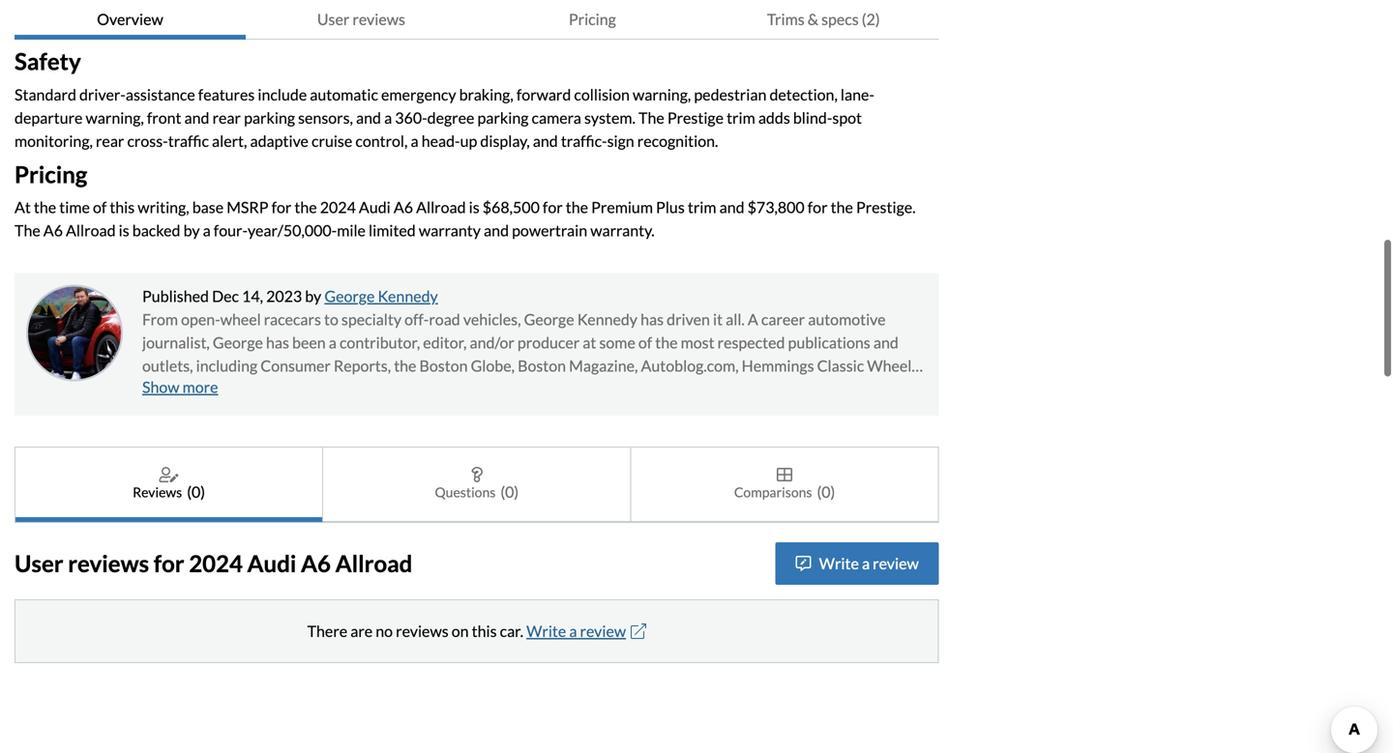 Task type: locate. For each thing, give the bounding box(es) containing it.
kennedy up some
[[577, 310, 638, 329]]

the
[[34, 198, 56, 217], [295, 198, 317, 217], [566, 198, 588, 217], [831, 198, 853, 217], [655, 333, 678, 352], [394, 357, 417, 376], [242, 380, 265, 399]]

the right at at the left of the page
[[34, 198, 56, 217]]

2 tab list from the top
[[15, 447, 939, 524]]

degree
[[427, 108, 475, 127]]

parking up the adaptive
[[244, 108, 295, 127]]

warning,
[[633, 85, 691, 104], [86, 108, 144, 127]]

0 vertical spatial kennedy
[[378, 287, 438, 306]]

tab list down wheelstv.
[[15, 447, 939, 524]]

1 vertical spatial by
[[305, 287, 322, 306]]

a6 up there
[[301, 550, 331, 578]]

2 vertical spatial allroad
[[335, 550, 413, 578]]

trim down pedestrian
[[727, 108, 756, 127]]

george up producer at left
[[524, 310, 574, 329]]

reviews
[[353, 10, 405, 29], [68, 550, 149, 578], [396, 622, 449, 641]]

1 horizontal spatial 2024
[[320, 198, 356, 217]]

for up powertrain
[[543, 198, 563, 217]]

and up 'control,'
[[356, 108, 381, 127]]

warning, up prestige on the top
[[633, 85, 691, 104]]

emergency
[[381, 85, 456, 104]]

reviews count element
[[187, 481, 205, 504]]

a
[[384, 108, 392, 127], [411, 131, 419, 150], [203, 221, 211, 240], [329, 333, 337, 352], [862, 555, 870, 573], [569, 622, 577, 641]]

question image
[[471, 467, 483, 483]]

0 vertical spatial by
[[183, 221, 200, 240]]

1 horizontal spatial user
[[317, 10, 350, 29]]

the down at at the left of the page
[[15, 221, 40, 240]]

1 horizontal spatial george
[[324, 287, 375, 306]]

1 vertical spatial has
[[266, 333, 289, 352]]

reviews right no
[[396, 622, 449, 641]]

1 horizontal spatial audi
[[359, 198, 391, 217]]

1 vertical spatial 2024
[[189, 550, 243, 578]]

1 vertical spatial write
[[526, 622, 566, 641]]

1 horizontal spatial rear
[[212, 108, 241, 127]]

for up year/50,000- on the top left
[[271, 198, 292, 217]]

some
[[599, 333, 636, 352]]

0 vertical spatial george
[[324, 287, 375, 306]]

1 vertical spatial a6
[[43, 221, 63, 240]]

is left the 'backed'
[[119, 221, 129, 240]]

0 horizontal spatial by
[[183, 221, 200, 240]]

1 horizontal spatial has
[[641, 310, 664, 329]]

a right comment alt edit icon
[[862, 555, 870, 573]]

0 horizontal spatial warning,
[[86, 108, 144, 127]]

a inside 'from open-wheel racecars to specialty off-road vehicles, george kennedy has driven it all. a career automotive journalist, george has been a contributor, editor, and/or producer at some of the most respected publications and outlets, including consumer reports, the boston globe, boston magazine, autoblog.com, hemmings classic wheels, boldride.com, the providence journal, and wheelstv.'
[[329, 333, 337, 352]]

$73,800
[[748, 198, 805, 217]]

1 horizontal spatial is
[[469, 198, 480, 217]]

open-
[[181, 310, 220, 329]]

1 vertical spatial audi
[[247, 550, 296, 578]]

for
[[271, 198, 292, 217], [543, 198, 563, 217], [808, 198, 828, 217], [154, 550, 184, 578]]

1 horizontal spatial kennedy
[[577, 310, 638, 329]]

from
[[142, 310, 178, 329]]

has down 'racecars'
[[266, 333, 289, 352]]

1 horizontal spatial the
[[639, 108, 665, 127]]

warranty.
[[590, 221, 655, 240]]

trims
[[767, 10, 805, 29]]

and right the journal,
[[405, 380, 430, 399]]

rear left cross-
[[96, 131, 124, 150]]

mile
[[337, 221, 366, 240]]

0 horizontal spatial write
[[526, 622, 566, 641]]

a6
[[394, 198, 413, 217], [43, 221, 63, 240], [301, 550, 331, 578]]

george
[[324, 287, 375, 306], [524, 310, 574, 329], [213, 333, 263, 352]]

and left "$73,800"
[[720, 198, 745, 217]]

and down $68,500
[[484, 221, 509, 240]]

write a review inside button
[[819, 555, 919, 573]]

career
[[761, 310, 805, 329]]

2024 inside "at the time of this writing, base msrp for the 2024 audi a6 allroad is $68,500 for the premium plus trim and $73,800 for the prestige. the a6 allroad is backed by a four-year/50,000-mile limited warranty and powertrain warranty."
[[320, 198, 356, 217]]

wheels,
[[867, 357, 922, 376]]

review left external link "image" at the bottom left of page
[[580, 622, 626, 641]]

2 vertical spatial george
[[213, 333, 263, 352]]

of right "time"
[[93, 198, 107, 217]]

kennedy
[[378, 287, 438, 306], [577, 310, 638, 329]]

2 parking from the left
[[478, 108, 529, 127]]

system.
[[584, 108, 636, 127]]

0 horizontal spatial audi
[[247, 550, 296, 578]]

0 vertical spatial this
[[110, 198, 135, 217]]

0 vertical spatial pricing
[[569, 10, 616, 29]]

this inside "at the time of this writing, base msrp for the 2024 audi a6 allroad is $68,500 for the premium plus trim and $73,800 for the prestige. the a6 allroad is backed by a four-year/50,000-mile limited warranty and powertrain warranty."
[[110, 198, 135, 217]]

has left driven
[[641, 310, 664, 329]]

assistance
[[126, 85, 195, 104]]

1 horizontal spatial allroad
[[335, 550, 413, 578]]

1 horizontal spatial warning,
[[633, 85, 691, 104]]

1 vertical spatial kennedy
[[577, 310, 638, 329]]

by inside "at the time of this writing, base msrp for the 2024 audi a6 allroad is $68,500 for the premium plus trim and $73,800 for the prestige. the a6 allroad is backed by a four-year/50,000-mile limited warranty and powertrain warranty."
[[183, 221, 200, 240]]

0 vertical spatial trim
[[727, 108, 756, 127]]

boston down producer at left
[[518, 357, 566, 376]]

this
[[110, 198, 135, 217], [472, 622, 497, 641]]

pedestrian
[[694, 85, 767, 104]]

0 vertical spatial write
[[819, 555, 859, 573]]

1 horizontal spatial pricing
[[569, 10, 616, 29]]

0 horizontal spatial trim
[[688, 198, 717, 217]]

comment alt edit image
[[796, 557, 812, 572]]

more
[[183, 378, 218, 397]]

allroad up no
[[335, 550, 413, 578]]

2 vertical spatial a6
[[301, 550, 331, 578]]

powertrain
[[512, 221, 588, 240]]

braking,
[[459, 85, 514, 104]]

1 vertical spatial the
[[15, 221, 40, 240]]

write right comment alt edit icon
[[819, 555, 859, 573]]

2 horizontal spatial allroad
[[416, 198, 466, 217]]

classic
[[817, 357, 864, 376]]

1 parking from the left
[[244, 108, 295, 127]]

1 vertical spatial is
[[119, 221, 129, 240]]

2 horizontal spatial george
[[524, 310, 574, 329]]

0 horizontal spatial rear
[[96, 131, 124, 150]]

1 horizontal spatial by
[[305, 287, 322, 306]]

1 horizontal spatial review
[[873, 555, 919, 573]]

0 horizontal spatial user
[[15, 550, 63, 578]]

0 horizontal spatial is
[[119, 221, 129, 240]]

rear down features
[[212, 108, 241, 127]]

and down 'camera'
[[533, 131, 558, 150]]

pricing down monitoring,
[[15, 160, 87, 188]]

audi
[[359, 198, 391, 217], [247, 550, 296, 578]]

0 vertical spatial rear
[[212, 108, 241, 127]]

review right comment alt edit icon
[[873, 555, 919, 573]]

george up to
[[324, 287, 375, 306]]

of right some
[[639, 333, 652, 352]]

respected
[[718, 333, 785, 352]]

write right the car.
[[526, 622, 566, 641]]

has
[[641, 310, 664, 329], [266, 333, 289, 352]]

(0) right question image
[[501, 483, 519, 502]]

2 horizontal spatial (0)
[[817, 483, 835, 502]]

user for user reviews for 2024 audi a6 allroad
[[15, 550, 63, 578]]

(0) right 'th large' icon
[[817, 483, 835, 502]]

tab list up braking,
[[15, 0, 939, 40]]

published
[[142, 287, 209, 306]]

write a review link
[[526, 622, 647, 641]]

2 (0) from the left
[[501, 483, 519, 502]]

by
[[183, 221, 200, 240], [305, 287, 322, 306]]

user
[[317, 10, 350, 29], [15, 550, 63, 578]]

0 vertical spatial the
[[639, 108, 665, 127]]

0 vertical spatial tab list
[[15, 0, 939, 40]]

0 vertical spatial write a review
[[819, 555, 919, 573]]

1 vertical spatial tab list
[[15, 447, 939, 524]]

parking
[[244, 108, 295, 127], [478, 108, 529, 127]]

1 (0) from the left
[[187, 483, 205, 502]]

warning, down driver-
[[86, 108, 144, 127]]

reviews inside tab
[[353, 10, 405, 29]]

backed
[[132, 221, 180, 240]]

1 horizontal spatial boston
[[518, 357, 566, 376]]

1 tab list from the top
[[15, 0, 939, 40]]

the up recognition.
[[639, 108, 665, 127]]

1 horizontal spatial of
[[639, 333, 652, 352]]

published dec 14, 2023 by george kennedy
[[142, 287, 438, 306]]

control,
[[355, 131, 408, 150]]

1 vertical spatial allroad
[[66, 221, 116, 240]]

3 (0) from the left
[[817, 483, 835, 502]]

year/50,000-
[[248, 221, 337, 240]]

no
[[376, 622, 393, 641]]

user reviews for 2024 audi a6 allroad
[[15, 550, 413, 578]]

user inside user reviews tab
[[317, 10, 350, 29]]

warranty
[[419, 221, 481, 240]]

0 horizontal spatial the
[[15, 221, 40, 240]]

tab list containing (0)
[[15, 447, 939, 524]]

reviews down reviews
[[68, 550, 149, 578]]

0 horizontal spatial boston
[[420, 357, 468, 376]]

0 vertical spatial reviews
[[353, 10, 405, 29]]

1 vertical spatial pricing
[[15, 160, 87, 188]]

1 horizontal spatial (0)
[[501, 483, 519, 502]]

0 horizontal spatial allroad
[[66, 221, 116, 240]]

1 vertical spatial reviews
[[68, 550, 149, 578]]

0 vertical spatial audi
[[359, 198, 391, 217]]

boston down editor,
[[420, 357, 468, 376]]

pricing inside tab
[[569, 10, 616, 29]]

pricing up collision
[[569, 10, 616, 29]]

0 horizontal spatial of
[[93, 198, 107, 217]]

0 horizontal spatial this
[[110, 198, 135, 217]]

features
[[198, 85, 255, 104]]

allroad up warranty
[[416, 198, 466, 217]]

0 vertical spatial user
[[317, 10, 350, 29]]

1 vertical spatial review
[[580, 622, 626, 641]]

14,
[[242, 287, 263, 306]]

reviews for user reviews for 2024 audi a6 allroad
[[68, 550, 149, 578]]

allroad down "time"
[[66, 221, 116, 240]]

1 vertical spatial of
[[639, 333, 652, 352]]

write
[[819, 555, 859, 573], [526, 622, 566, 641]]

trim right plus
[[688, 198, 717, 217]]

reviews up automatic
[[353, 10, 405, 29]]

user for user reviews
[[317, 10, 350, 29]]

1 vertical spatial write a review
[[526, 622, 626, 641]]

tab list
[[15, 0, 939, 40], [15, 447, 939, 524]]

2024 up mile
[[320, 198, 356, 217]]

2 horizontal spatial a6
[[394, 198, 413, 217]]

by right 2023
[[305, 287, 322, 306]]

0 horizontal spatial a6
[[43, 221, 63, 240]]

1 vertical spatial trim
[[688, 198, 717, 217]]

a inside "at the time of this writing, base msrp for the 2024 audi a6 allroad is $68,500 for the premium plus trim and $73,800 for the prestige. the a6 allroad is backed by a four-year/50,000-mile limited warranty and powertrain warranty."
[[203, 221, 211, 240]]

and/or
[[470, 333, 515, 352]]

external link image
[[631, 624, 647, 640]]

1 vertical spatial warning,
[[86, 108, 144, 127]]

george down wheel
[[213, 333, 263, 352]]

th large image
[[777, 467, 793, 483]]

0 vertical spatial warning,
[[633, 85, 691, 104]]

1 vertical spatial this
[[472, 622, 497, 641]]

1 horizontal spatial trim
[[727, 108, 756, 127]]

0 vertical spatial a6
[[394, 198, 413, 217]]

write a review right comment alt edit icon
[[819, 555, 919, 573]]

george kennedy link
[[324, 287, 438, 306]]

this right on
[[472, 622, 497, 641]]

a down base
[[203, 221, 211, 240]]

wheelstv.
[[433, 380, 505, 399]]

pricing
[[569, 10, 616, 29], [15, 160, 87, 188]]

questions count element
[[501, 481, 519, 504]]

$68,500
[[483, 198, 540, 217]]

1 horizontal spatial a6
[[301, 550, 331, 578]]

alert,
[[212, 131, 247, 150]]

the inside standard driver-assistance features include automatic emergency braking, forward collision warning, pedestrian detection, lane- departure warning, front and rear parking sensors, and a 360-degree parking camera system. the prestige trim adds blind-spot monitoring, rear cross-traffic alert, adaptive cruise control, a head-up display, and traffic-sign recognition.
[[639, 108, 665, 127]]

user edit image
[[159, 467, 179, 483]]

1 horizontal spatial write
[[819, 555, 859, 573]]

1 horizontal spatial write a review
[[819, 555, 919, 573]]

0 vertical spatial review
[[873, 555, 919, 573]]

trim inside "at the time of this writing, base msrp for the 2024 audi a6 allroad is $68,500 for the premium plus trim and $73,800 for the prestige. the a6 allroad is backed by a four-year/50,000-mile limited warranty and powertrain warranty."
[[688, 198, 717, 217]]

trims & specs (2) tab
[[708, 0, 939, 40]]

a6 down "time"
[[43, 221, 63, 240]]

1 horizontal spatial parking
[[478, 108, 529, 127]]

the down including
[[242, 380, 265, 399]]

trim
[[727, 108, 756, 127], [688, 198, 717, 217]]

are
[[351, 622, 373, 641]]

display,
[[480, 131, 530, 150]]

questions (0)
[[435, 483, 519, 502]]

parking up the display,
[[478, 108, 529, 127]]

magazine,
[[569, 357, 638, 376]]

(0) right the user edit image
[[187, 483, 205, 502]]

boston
[[420, 357, 468, 376], [518, 357, 566, 376]]

comparisons
[[734, 484, 812, 501]]

is up warranty
[[469, 198, 480, 217]]

write inside button
[[819, 555, 859, 573]]

reviews for user reviews
[[353, 10, 405, 29]]

recognition.
[[638, 131, 718, 150]]

0 horizontal spatial (0)
[[187, 483, 205, 502]]

driven
[[667, 310, 710, 329]]

0 vertical spatial of
[[93, 198, 107, 217]]

user reviews tab
[[246, 0, 477, 40]]

0 horizontal spatial parking
[[244, 108, 295, 127]]

0 vertical spatial 2024
[[320, 198, 356, 217]]

this left writing,
[[110, 198, 135, 217]]

write a review left external link "image" at the bottom left of page
[[526, 622, 626, 641]]

kennedy up off-
[[378, 287, 438, 306]]

a down to
[[329, 333, 337, 352]]

1 vertical spatial user
[[15, 550, 63, 578]]

a6 up the 'limited'
[[394, 198, 413, 217]]

kennedy inside 'from open-wheel racecars to specialty off-road vehicles, george kennedy has driven it all. a career automotive journalist, george has been a contributor, editor, and/or producer at some of the most respected publications and outlets, including consumer reports, the boston globe, boston magazine, autoblog.com, hemmings classic wheels, boldride.com, the providence journal, and wheelstv.'
[[577, 310, 638, 329]]

2024 down reviews count element
[[189, 550, 243, 578]]

publications
[[788, 333, 871, 352]]

forward
[[517, 85, 571, 104]]

hemmings
[[742, 357, 814, 376]]

by down base
[[183, 221, 200, 240]]

autoblog.com,
[[641, 357, 739, 376]]



Task type: vqa. For each thing, say whether or not it's contained in the screenshot.
1st COLFAX from the bottom
no



Task type: describe. For each thing, give the bounding box(es) containing it.
trims & specs (2)
[[767, 10, 880, 29]]

(0) for questions (0)
[[501, 483, 519, 502]]

providence
[[268, 380, 345, 399]]

prestige.
[[856, 198, 916, 217]]

including
[[196, 357, 258, 376]]

1 vertical spatial george
[[524, 310, 574, 329]]

automotive
[[808, 310, 886, 329]]

the inside "at the time of this writing, base msrp for the 2024 audi a6 allroad is $68,500 for the premium plus trim and $73,800 for the prestige. the a6 allroad is backed by a four-year/50,000-mile limited warranty and powertrain warranty."
[[15, 221, 40, 240]]

editor,
[[423, 333, 467, 352]]

&
[[808, 10, 819, 29]]

standard driver-assistance features include automatic emergency braking, forward collision warning, pedestrian detection, lane- departure warning, front and rear parking sensors, and a 360-degree parking camera system. the prestige trim adds blind-spot monitoring, rear cross-traffic alert, adaptive cruise control, a head-up display, and traffic-sign recognition.
[[15, 85, 875, 150]]

cruise
[[312, 131, 352, 150]]

at
[[15, 198, 31, 217]]

and up traffic
[[184, 108, 210, 127]]

camera
[[532, 108, 581, 127]]

1 vertical spatial rear
[[96, 131, 124, 150]]

360-
[[395, 108, 427, 127]]

collision
[[574, 85, 630, 104]]

four-
[[214, 221, 248, 240]]

producer
[[518, 333, 580, 352]]

adaptive
[[250, 131, 309, 150]]

trim inside standard driver-assistance features include automatic emergency braking, forward collision warning, pedestrian detection, lane- departure warning, front and rear parking sensors, and a 360-degree parking camera system. the prestige trim adds blind-spot monitoring, rear cross-traffic alert, adaptive cruise control, a head-up display, and traffic-sign recognition.
[[727, 108, 756, 127]]

dec
[[212, 287, 239, 306]]

base
[[192, 198, 224, 217]]

a
[[748, 310, 758, 329]]

there
[[307, 622, 348, 641]]

traffic
[[168, 131, 209, 150]]

lane-
[[841, 85, 875, 104]]

0 vertical spatial allroad
[[416, 198, 466, 217]]

specs
[[822, 10, 859, 29]]

the left most
[[655, 333, 678, 352]]

specialty
[[342, 310, 402, 329]]

globe,
[[471, 357, 515, 376]]

blind-
[[793, 108, 833, 127]]

reports,
[[334, 357, 391, 376]]

1 boston from the left
[[420, 357, 468, 376]]

writing,
[[138, 198, 189, 217]]

on
[[452, 622, 469, 641]]

of inside "at the time of this writing, base msrp for the 2024 audi a6 allroad is $68,500 for the premium plus trim and $73,800 for the prestige. the a6 allroad is backed by a four-year/50,000-mile limited warranty and powertrain warranty."
[[93, 198, 107, 217]]

reviews
[[133, 484, 182, 501]]

0 vertical spatial has
[[641, 310, 664, 329]]

consumer
[[261, 357, 331, 376]]

(0) for comparisons (0)
[[817, 483, 835, 502]]

head-
[[422, 131, 460, 150]]

comparisons count element
[[817, 481, 835, 504]]

driver-
[[79, 85, 126, 104]]

the down the contributor,
[[394, 357, 417, 376]]

1 horizontal spatial this
[[472, 622, 497, 641]]

0 horizontal spatial pricing
[[15, 160, 87, 188]]

road
[[429, 310, 460, 329]]

reviews (0)
[[133, 483, 205, 502]]

2 vertical spatial reviews
[[396, 622, 449, 641]]

of inside 'from open-wheel racecars to specialty off-road vehicles, george kennedy has driven it all. a career automotive journalist, george has been a contributor, editor, and/or producer at some of the most respected publications and outlets, including consumer reports, the boston globe, boston magazine, autoblog.com, hemmings classic wheels, boldride.com, the providence journal, and wheelstv.'
[[639, 333, 652, 352]]

off-
[[405, 310, 429, 329]]

include
[[258, 85, 307, 104]]

a right the car.
[[569, 622, 577, 641]]

cross-
[[127, 131, 168, 150]]

journal,
[[347, 380, 402, 399]]

for right "$73,800"
[[808, 198, 828, 217]]

vehicles,
[[463, 310, 521, 329]]

for down reviews (0)
[[154, 550, 184, 578]]

boldride.com,
[[142, 380, 239, 399]]

a left 360- at the top left
[[384, 108, 392, 127]]

been
[[292, 333, 326, 352]]

tab list containing overview
[[15, 0, 939, 40]]

the up year/50,000- on the top left
[[295, 198, 317, 217]]

show more
[[142, 378, 218, 397]]

0 horizontal spatial write a review
[[526, 622, 626, 641]]

0 horizontal spatial has
[[266, 333, 289, 352]]

the up powertrain
[[566, 198, 588, 217]]

sensors,
[[298, 108, 353, 127]]

time
[[59, 198, 90, 217]]

review inside write a review button
[[873, 555, 919, 573]]

comparisons (0)
[[734, 483, 835, 502]]

user reviews
[[317, 10, 405, 29]]

2 boston from the left
[[518, 357, 566, 376]]

at
[[583, 333, 596, 352]]

0 horizontal spatial review
[[580, 622, 626, 641]]

overview tab
[[15, 0, 246, 40]]

overview
[[97, 10, 163, 29]]

all.
[[726, 310, 745, 329]]

write a review button
[[776, 543, 939, 586]]

show
[[142, 378, 180, 397]]

a inside button
[[862, 555, 870, 573]]

at the time of this writing, base msrp for the 2024 audi a6 allroad is $68,500 for the premium plus trim and $73,800 for the prestige. the a6 allroad is backed by a four-year/50,000-mile limited warranty and powertrain warranty.
[[15, 198, 916, 240]]

(0) for reviews (0)
[[187, 483, 205, 502]]

wheel
[[220, 310, 261, 329]]

there are no reviews on this car.
[[307, 622, 524, 641]]

audi inside "at the time of this writing, base msrp for the 2024 audi a6 allroad is $68,500 for the premium plus trim and $73,800 for the prestige. the a6 allroad is backed by a four-year/50,000-mile limited warranty and powertrain warranty."
[[359, 198, 391, 217]]

sign
[[607, 131, 635, 150]]

questions
[[435, 484, 496, 501]]

(2)
[[862, 10, 880, 29]]

and up wheels,
[[874, 333, 899, 352]]

departure
[[15, 108, 83, 127]]

safety
[[15, 47, 81, 75]]

adds
[[758, 108, 790, 127]]

0 horizontal spatial kennedy
[[378, 287, 438, 306]]

traffic-
[[561, 131, 607, 150]]

0 vertical spatial is
[[469, 198, 480, 217]]

the left 'prestige.'
[[831, 198, 853, 217]]

premium
[[591, 198, 653, 217]]

a down 360- at the top left
[[411, 131, 419, 150]]

pricing tab
[[477, 0, 708, 40]]

0 horizontal spatial 2024
[[189, 550, 243, 578]]

most
[[681, 333, 715, 352]]

racecars
[[264, 310, 321, 329]]

0 horizontal spatial george
[[213, 333, 263, 352]]

show more button
[[142, 378, 218, 397]]

contributor,
[[340, 333, 420, 352]]

prestige
[[668, 108, 724, 127]]

front
[[147, 108, 181, 127]]

up
[[460, 131, 477, 150]]



